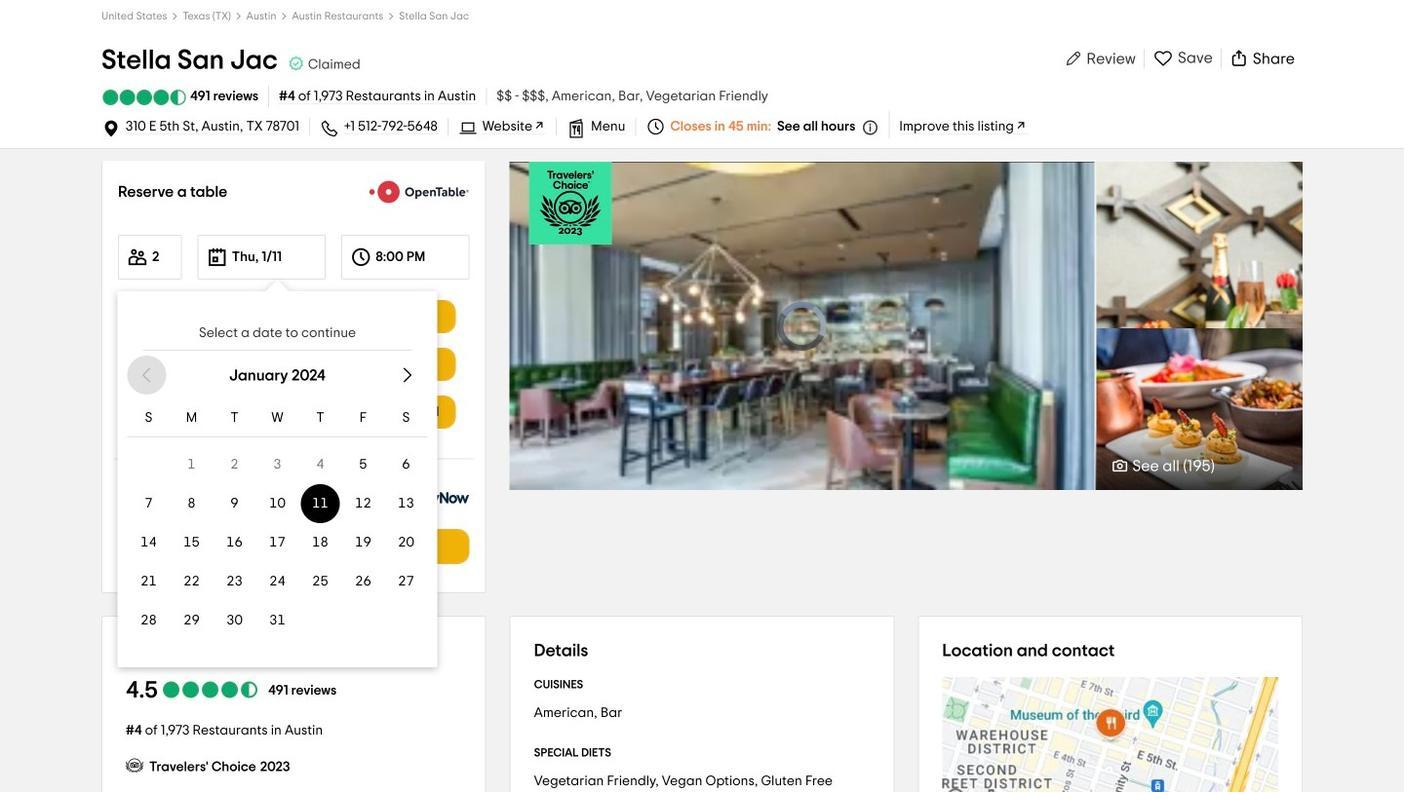 Task type: locate. For each thing, give the bounding box(es) containing it.
row
[[127, 401, 428, 438], [127, 448, 428, 483], [127, 487, 428, 522], [127, 526, 428, 561], [127, 565, 428, 600], [127, 604, 428, 639]]

5 row from the top
[[127, 565, 428, 600]]

1 row from the top
[[127, 401, 428, 438]]

grid
[[127, 351, 428, 645]]

4.5 of 5 bubbles image
[[101, 90, 187, 105]]

row group
[[127, 448, 428, 639]]

previous month image
[[135, 364, 158, 387]]

next month image
[[396, 364, 420, 387]]



Task type: vqa. For each thing, say whether or not it's contained in the screenshot.
"THINGS"
no



Task type: describe. For each thing, give the bounding box(es) containing it.
progress bar slider
[[598, 475, 1005, 478]]

2 row from the top
[[127, 448, 428, 483]]

travelers' choice 2023 winner image
[[529, 162, 612, 245]]

3 row from the top
[[127, 487, 428, 522]]

video player region
[[510, 162, 1095, 491]]

6 row from the top
[[127, 604, 428, 639]]

4 row from the top
[[127, 526, 428, 561]]



